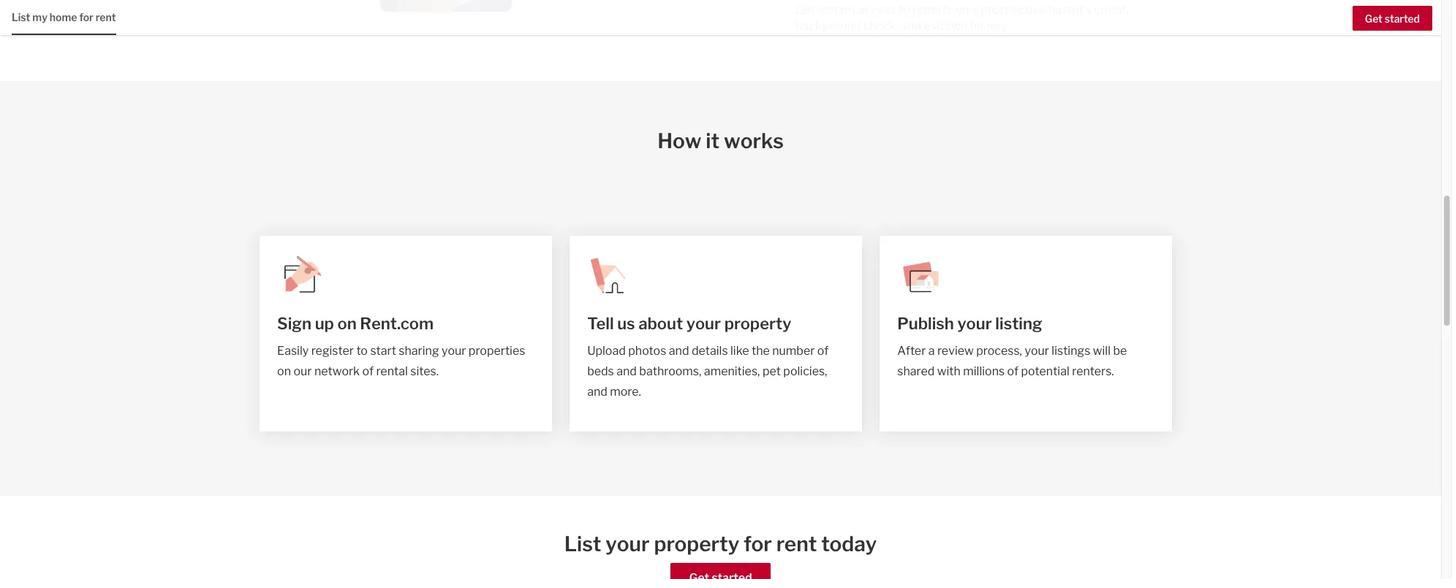 Task type: locate. For each thing, give the bounding box(es) containing it.
1 vertical spatial property
[[654, 532, 739, 557]]

your inside after a review process, your listings will be shared with millions of potential renters.
[[1025, 344, 1049, 358]]

1 horizontal spatial get
[[1365, 12, 1383, 25]]

of up policies, on the right of the page
[[817, 344, 829, 358]]

2 horizontal spatial of
[[1007, 365, 1019, 379]]

rent left today
[[776, 532, 817, 557]]

list for list my home for rent
[[12, 11, 30, 23]]

tell us about your property
[[587, 314, 792, 333]]

1 illustration image from the left
[[277, 254, 324, 301]]

1 horizontal spatial list
[[564, 532, 601, 557]]

get for get instant access to reports on a prospective tenant's credit, background check, and eviction history.
[[796, 3, 816, 17]]

sharing
[[399, 344, 439, 358]]

1 vertical spatial for
[[744, 532, 772, 557]]

illustration image for sign
[[277, 254, 324, 301]]

for for home
[[79, 11, 93, 23]]

0 horizontal spatial to
[[356, 344, 368, 358]]

a up history.
[[972, 3, 978, 17]]

to right access
[[899, 3, 910, 17]]

1 vertical spatial list
[[564, 532, 601, 557]]

0 vertical spatial property
[[724, 314, 792, 333]]

on up eviction on the top of page
[[955, 3, 969, 17]]

list my home for rent
[[12, 11, 116, 23]]

started
[[1385, 12, 1420, 25]]

0 horizontal spatial illustration image
[[277, 254, 324, 301]]

tell us about your property link
[[587, 312, 845, 336]]

on left our
[[277, 365, 291, 379]]

on right up
[[337, 314, 357, 333]]

of
[[817, 344, 829, 358], [362, 365, 374, 379], [1007, 365, 1019, 379]]

network
[[314, 365, 360, 379]]

publish
[[897, 314, 954, 333]]

list your property for rent today
[[564, 532, 877, 557]]

upload photos and details like the number of beds and bathrooms, amenities, pet policies, and more.
[[587, 344, 829, 399]]

rent inside list my home for rent link
[[96, 11, 116, 23]]

your
[[686, 314, 721, 333], [958, 314, 992, 333], [442, 344, 466, 358], [1025, 344, 1049, 358], [606, 532, 650, 557]]

get left the started
[[1365, 12, 1383, 25]]

get inside get instant access to reports on a prospective tenant's credit, background check, and eviction history.
[[796, 3, 816, 17]]

how
[[658, 129, 702, 154]]

1 vertical spatial a
[[929, 344, 935, 358]]

a
[[972, 3, 978, 17], [929, 344, 935, 358]]

1 vertical spatial to
[[356, 344, 368, 358]]

2 vertical spatial on
[[277, 365, 291, 379]]

to left start
[[356, 344, 368, 358]]

on inside get instant access to reports on a prospective tenant's credit, background check, and eviction history.
[[955, 3, 969, 17]]

to
[[899, 3, 910, 17], [356, 344, 368, 358]]

0 vertical spatial on
[[955, 3, 969, 17]]

process,
[[976, 344, 1022, 358]]

0 vertical spatial list
[[12, 11, 30, 23]]

1 vertical spatial on
[[337, 314, 357, 333]]

register
[[311, 344, 354, 358]]

properties
[[469, 344, 525, 358]]

1 horizontal spatial to
[[899, 3, 910, 17]]

credit,
[[1095, 3, 1129, 17]]

amenities,
[[704, 365, 760, 379]]

will
[[1093, 344, 1111, 358]]

0 horizontal spatial get
[[796, 3, 816, 17]]

1 horizontal spatial of
[[817, 344, 829, 358]]

0 vertical spatial a
[[972, 3, 978, 17]]

0 horizontal spatial a
[[929, 344, 935, 358]]

illustration image for tell
[[587, 254, 634, 301]]

get up the background
[[796, 3, 816, 17]]

publish your listing link
[[897, 312, 1155, 336]]

publish your listing
[[897, 314, 1043, 333]]

3 illustration image from the left
[[897, 254, 944, 301]]

2 horizontal spatial on
[[955, 3, 969, 17]]

0 vertical spatial to
[[899, 3, 910, 17]]

potential
[[1021, 365, 1070, 379]]

0 horizontal spatial on
[[277, 365, 291, 379]]

0 horizontal spatial for
[[79, 11, 93, 23]]

instant
[[818, 3, 856, 17]]

after a review process, your listings will be shared with millions of potential renters.
[[897, 344, 1127, 379]]

on inside easily register to start sharing your properties on our network of rental sites.
[[277, 365, 291, 379]]

0 horizontal spatial rent
[[96, 11, 116, 23]]

review
[[937, 344, 974, 358]]

of left rental
[[362, 365, 374, 379]]

2 horizontal spatial illustration image
[[897, 254, 944, 301]]

1 horizontal spatial rent
[[776, 532, 817, 557]]

sites.
[[410, 365, 439, 379]]

history.
[[970, 19, 1010, 33]]

1 horizontal spatial a
[[972, 3, 978, 17]]

rent
[[96, 11, 116, 23], [776, 532, 817, 557]]

illustration image up tell at left
[[587, 254, 634, 301]]

with
[[937, 365, 961, 379]]

0 horizontal spatial of
[[362, 365, 374, 379]]

for
[[79, 11, 93, 23], [744, 532, 772, 557]]

tell
[[587, 314, 614, 333]]

illustration image up the publish
[[897, 254, 944, 301]]

get
[[796, 3, 816, 17], [1365, 12, 1383, 25]]

pet
[[763, 365, 781, 379]]

illustration image
[[277, 254, 324, 301], [587, 254, 634, 301], [897, 254, 944, 301]]

rent for property
[[776, 532, 817, 557]]

and
[[901, 19, 922, 33], [669, 344, 689, 358], [617, 365, 637, 379], [587, 385, 608, 399]]

and down reports
[[901, 19, 922, 33]]

list
[[12, 11, 30, 23], [564, 532, 601, 557]]

get started
[[1365, 12, 1420, 25]]

eviction
[[924, 19, 968, 33]]

access
[[859, 3, 896, 17]]

it
[[706, 129, 720, 154]]

phone showing rent. list your home for rent site image
[[371, 0, 600, 21]]

get inside get started button
[[1365, 12, 1383, 25]]

1 horizontal spatial on
[[337, 314, 357, 333]]

2 illustration image from the left
[[587, 254, 634, 301]]

1 horizontal spatial illustration image
[[587, 254, 634, 301]]

on
[[955, 3, 969, 17], [337, 314, 357, 333], [277, 365, 291, 379]]

rent right the home at the left top of page
[[96, 11, 116, 23]]

0 vertical spatial rent
[[96, 11, 116, 23]]

of down process,
[[1007, 365, 1019, 379]]

0 horizontal spatial list
[[12, 11, 30, 23]]

listing
[[996, 314, 1043, 333]]

beds
[[587, 365, 614, 379]]

0 vertical spatial for
[[79, 11, 93, 23]]

a right after
[[929, 344, 935, 358]]

property
[[724, 314, 792, 333], [654, 532, 739, 557]]

1 horizontal spatial for
[[744, 532, 772, 557]]

illustration image up sign
[[277, 254, 324, 301]]

1 vertical spatial rent
[[776, 532, 817, 557]]



Task type: describe. For each thing, give the bounding box(es) containing it.
our
[[294, 365, 312, 379]]

after
[[897, 344, 926, 358]]

list my home for rent link
[[12, 0, 116, 33]]

policies,
[[783, 365, 827, 379]]

details
[[692, 344, 728, 358]]

get instant access to reports on a prospective tenant's credit, background check, and eviction history.
[[796, 3, 1129, 33]]

for for property
[[744, 532, 772, 557]]

illustration image for publish
[[897, 254, 944, 301]]

shared
[[897, 365, 935, 379]]

check,
[[864, 19, 899, 33]]

bathrooms,
[[639, 365, 702, 379]]

to inside easily register to start sharing your properties on our network of rental sites.
[[356, 344, 368, 358]]

sign
[[277, 314, 312, 333]]

get started button
[[1353, 6, 1433, 31]]

easily
[[277, 344, 309, 358]]

background
[[796, 19, 861, 33]]

a inside after a review process, your listings will be shared with millions of potential renters.
[[929, 344, 935, 358]]

sign up on rent.com
[[277, 314, 434, 333]]

and inside get instant access to reports on a prospective tenant's credit, background check, and eviction history.
[[901, 19, 922, 33]]

millions
[[963, 365, 1005, 379]]

your inside easily register to start sharing your properties on our network of rental sites.
[[442, 344, 466, 358]]

rent for home
[[96, 11, 116, 23]]

rent.com
[[360, 314, 434, 333]]

like
[[731, 344, 749, 358]]

reports
[[913, 3, 953, 17]]

and up "more."
[[617, 365, 637, 379]]

upload
[[587, 344, 626, 358]]

number
[[772, 344, 815, 358]]

and down beds
[[587, 385, 608, 399]]

list for list your property for rent today
[[564, 532, 601, 557]]

sign up on rent.com link
[[277, 312, 535, 336]]

renters.
[[1072, 365, 1114, 379]]

of inside the upload photos and details like the number of beds and bathrooms, amenities, pet policies, and more.
[[817, 344, 829, 358]]

and up bathrooms,
[[669, 344, 689, 358]]

my
[[32, 11, 47, 23]]

listings
[[1052, 344, 1091, 358]]

us
[[617, 314, 635, 333]]

how it works
[[658, 129, 784, 154]]

of inside after a review process, your listings will be shared with millions of potential renters.
[[1007, 365, 1019, 379]]

start
[[370, 344, 396, 358]]

be
[[1113, 344, 1127, 358]]

the
[[752, 344, 770, 358]]

rental
[[376, 365, 408, 379]]

more.
[[610, 385, 641, 399]]

photos
[[628, 344, 666, 358]]

home
[[50, 11, 77, 23]]

tenant's
[[1048, 3, 1092, 17]]

get for get started
[[1365, 12, 1383, 25]]

today
[[821, 532, 877, 557]]

to inside get instant access to reports on a prospective tenant's credit, background check, and eviction history.
[[899, 3, 910, 17]]

works
[[724, 129, 784, 154]]

of inside easily register to start sharing your properties on our network of rental sites.
[[362, 365, 374, 379]]

prospective
[[981, 3, 1045, 17]]

up
[[315, 314, 334, 333]]

easily register to start sharing your properties on our network of rental sites.
[[277, 344, 525, 379]]

a inside get instant access to reports on a prospective tenant's credit, background check, and eviction history.
[[972, 3, 978, 17]]

about
[[639, 314, 683, 333]]



Task type: vqa. For each thing, say whether or not it's contained in the screenshot.
bathrooms, on the bottom left
yes



